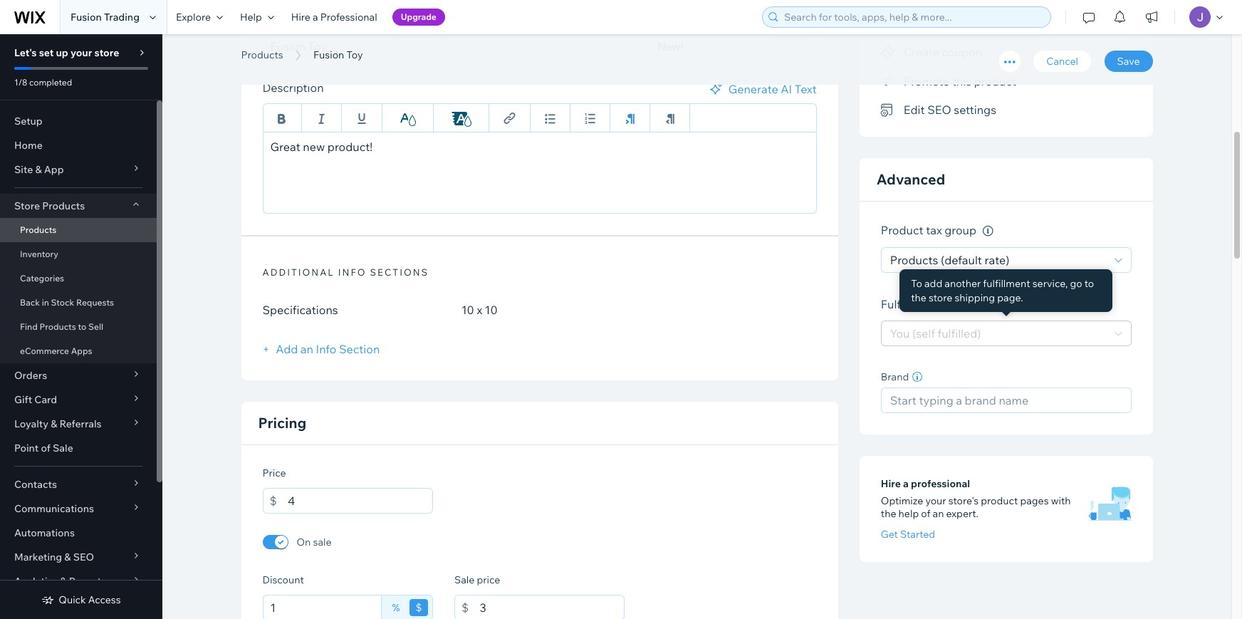 Task type: vqa. For each thing, say whether or not it's contained in the screenshot.
'Products' inside the STORE PRODUCTS "popup button"
yes



Task type: locate. For each thing, give the bounding box(es) containing it.
1 vertical spatial the
[[881, 508, 897, 521]]

sale inside fusion toy form
[[455, 574, 475, 587]]

$
[[270, 494, 277, 508], [462, 601, 469, 615], [416, 601, 422, 614]]

to
[[912, 278, 923, 290]]

1 vertical spatial to
[[78, 321, 86, 332]]

the left help
[[881, 508, 897, 521]]

1 vertical spatial hire
[[881, 478, 901, 491]]

of inside optimize your store's product pages with the help of an expert.
[[922, 508, 931, 521]]

1 horizontal spatial a
[[904, 478, 909, 491]]

1 vertical spatial sale
[[455, 574, 475, 587]]

0 horizontal spatial seo
[[73, 551, 94, 564]]

& up analytics & reports
[[64, 551, 71, 564]]

1 vertical spatial a
[[904, 478, 909, 491]]

0 vertical spatial store
[[94, 46, 119, 59]]

1 vertical spatial seo
[[73, 551, 94, 564]]

Add a product name text field
[[263, 34, 625, 59]]

to inside sidebar element
[[78, 321, 86, 332]]

create
[[904, 45, 940, 59]]

0 vertical spatial hire
[[291, 11, 311, 24]]

of right help
[[922, 508, 931, 521]]

promote
[[904, 74, 950, 88]]

0 horizontal spatial to
[[78, 321, 86, 332]]

go
[[1071, 278, 1083, 290]]

upgrade button
[[392, 9, 445, 26]]

shipping
[[955, 292, 996, 305]]

1 10 from the left
[[462, 303, 474, 317]]

0 vertical spatial sale
[[53, 442, 73, 455]]

find products to sell
[[20, 321, 103, 332]]

0 horizontal spatial the
[[881, 508, 897, 521]]

hire up optimize
[[881, 478, 901, 491]]

loyalty & referrals
[[14, 418, 102, 430]]

communications button
[[0, 497, 157, 521]]

fulfillment
[[984, 278, 1031, 290]]

1 horizontal spatial of
[[922, 508, 931, 521]]

seo settings image
[[881, 104, 896, 117]]

product inside optimize your store's product pages with the help of an expert.
[[981, 495, 1019, 508]]

0 vertical spatial the
[[912, 292, 927, 305]]

products right the store
[[42, 200, 85, 212]]

to left sell
[[78, 321, 86, 332]]

to right the go
[[1085, 278, 1095, 290]]

0 horizontal spatial $
[[270, 494, 277, 508]]

optimize
[[881, 495, 924, 508]]

0 vertical spatial an
[[301, 342, 314, 356]]

1 horizontal spatial store
[[929, 292, 953, 305]]

10 right the x
[[485, 303, 498, 317]]

gift
[[14, 393, 32, 406]]

store inside to add another fulfillment service, go to the store shipping page.
[[929, 292, 953, 305]]

product right this in the top of the page
[[975, 74, 1017, 88]]

&
[[35, 163, 42, 176], [51, 418, 57, 430], [64, 551, 71, 564], [60, 575, 67, 588]]

0 vertical spatial your
[[71, 46, 92, 59]]

1 horizontal spatial hire
[[881, 478, 901, 491]]

you
[[891, 327, 910, 341]]

your inside sidebar element
[[71, 46, 92, 59]]

sale down loyalty & referrals
[[53, 442, 73, 455]]

1 horizontal spatial your
[[926, 495, 947, 508]]

hire for hire a professional
[[291, 11, 311, 24]]

of
[[41, 442, 51, 455], [922, 508, 931, 521]]

& up quick
[[60, 575, 67, 588]]

the down to
[[912, 292, 927, 305]]

1 vertical spatial store
[[929, 292, 953, 305]]

None text field
[[263, 595, 382, 619]]

0 horizontal spatial products link
[[0, 218, 157, 242]]

0 horizontal spatial 10
[[462, 303, 474, 317]]

store down add
[[929, 292, 953, 305]]

sale left 'price'
[[455, 574, 475, 587]]

0 vertical spatial to
[[1085, 278, 1095, 290]]

0 horizontal spatial of
[[41, 442, 51, 455]]

save button
[[1105, 51, 1153, 72]]

sale inside 'point of sale' "link"
[[53, 442, 73, 455]]

1/8 completed
[[14, 77, 72, 88]]

back in stock requests link
[[0, 291, 157, 315]]

& right the loyalty
[[51, 418, 57, 430]]

info tooltip image
[[983, 226, 994, 237]]

discount
[[263, 574, 304, 587]]

seo up reports
[[73, 551, 94, 564]]

0 vertical spatial products link
[[234, 48, 290, 62]]

%
[[392, 601, 400, 614]]

store products
[[14, 200, 85, 212]]

product!
[[328, 140, 373, 154]]

1 horizontal spatial sale
[[455, 574, 475, 587]]

get started link
[[881, 528, 936, 541]]

1 vertical spatial an
[[933, 508, 944, 521]]

$ down the price
[[270, 494, 277, 508]]

& for analytics
[[60, 575, 67, 588]]

seo inside dropdown button
[[73, 551, 94, 564]]

point
[[14, 442, 39, 455]]

description
[[263, 81, 324, 95]]

started
[[901, 528, 936, 541]]

of right "point"
[[41, 442, 51, 455]]

hire right help button
[[291, 11, 311, 24]]

marketing
[[14, 551, 62, 564]]

fusion trading
[[71, 11, 140, 24]]

a inside fusion toy form
[[904, 478, 909, 491]]

your
[[71, 46, 92, 59], [926, 495, 947, 508]]

toy
[[329, 31, 372, 63], [347, 48, 363, 61]]

0 horizontal spatial store
[[94, 46, 119, 59]]

1 horizontal spatial 10
[[485, 303, 498, 317]]

1 horizontal spatial seo
[[928, 103, 952, 117]]

pricing
[[258, 414, 307, 432]]

an left the expert. at the bottom of the page
[[933, 508, 944, 521]]

$ down sale price
[[462, 601, 469, 615]]

products up ecommerce apps
[[39, 321, 76, 332]]

price
[[263, 467, 286, 480]]

this
[[953, 74, 972, 88]]

1 vertical spatial your
[[926, 495, 947, 508]]

point of sale link
[[0, 436, 157, 460]]

card
[[34, 393, 57, 406]]

& inside dropdown button
[[64, 551, 71, 564]]

group
[[945, 223, 977, 238]]

fusion toy form
[[162, 0, 1243, 619]]

promote image
[[881, 75, 896, 88]]

products link
[[234, 48, 290, 62], [0, 218, 157, 242]]

fulfilled by
[[881, 297, 939, 311]]

0 horizontal spatial hire
[[291, 11, 311, 24]]

$ text field
[[480, 595, 625, 619]]

1 horizontal spatial the
[[912, 292, 927, 305]]

generate ai text button
[[707, 81, 817, 98]]

your right up
[[71, 46, 92, 59]]

new!
[[658, 40, 684, 53]]

the inside optimize your store's product pages with the help of an expert.
[[881, 508, 897, 521]]

of inside 'point of sale' "link"
[[41, 442, 51, 455]]

your down professional
[[926, 495, 947, 508]]

loyalty
[[14, 418, 48, 430]]

pages
[[1021, 495, 1049, 508]]

specifications
[[263, 303, 338, 317]]

seo
[[928, 103, 952, 117], [73, 551, 94, 564]]

products inside store products dropdown button
[[42, 200, 85, 212]]

point of sale
[[14, 442, 73, 455]]

0 horizontal spatial a
[[313, 11, 318, 24]]

the inside to add another fulfillment service, go to the store shipping page.
[[912, 292, 927, 305]]

seo inside button
[[928, 103, 952, 117]]

1 horizontal spatial an
[[933, 508, 944, 521]]

store
[[94, 46, 119, 59], [929, 292, 953, 305]]

products up to
[[891, 253, 939, 267]]

0 vertical spatial of
[[41, 442, 51, 455]]

$ right %
[[416, 601, 422, 614]]

professional
[[911, 478, 971, 491]]

great
[[270, 140, 301, 154]]

site & app button
[[0, 157, 157, 182]]

0 horizontal spatial sale
[[53, 442, 73, 455]]

product left pages
[[981, 495, 1019, 508]]

a left professional
[[313, 11, 318, 24]]

sidebar element
[[0, 34, 162, 619]]

2 horizontal spatial $
[[462, 601, 469, 615]]

products link down the "store products"
[[0, 218, 157, 242]]

store down fusion trading
[[94, 46, 119, 59]]

an left info
[[301, 342, 314, 356]]

promote coupon image
[[881, 46, 896, 59]]

save
[[1118, 55, 1141, 68]]

None text field
[[288, 488, 433, 514]]

app
[[44, 163, 64, 176]]

& right site
[[35, 163, 42, 176]]

additional
[[263, 267, 335, 278]]

marketing & seo
[[14, 551, 94, 564]]

info
[[316, 342, 337, 356]]

seo right edit
[[928, 103, 952, 117]]

a up optimize
[[904, 478, 909, 491]]

ecommerce
[[20, 346, 69, 356]]

site
[[14, 163, 33, 176]]

1 vertical spatial of
[[922, 508, 931, 521]]

0 vertical spatial product
[[975, 74, 1017, 88]]

0 vertical spatial seo
[[928, 103, 952, 117]]

to
[[1085, 278, 1095, 290], [78, 321, 86, 332]]

fusion down hire a professional
[[314, 48, 344, 61]]

0 horizontal spatial an
[[301, 342, 314, 356]]

professional
[[321, 11, 377, 24]]

promote this product
[[904, 74, 1017, 88]]

10 left the x
[[462, 303, 474, 317]]

0 horizontal spatial your
[[71, 46, 92, 59]]

help button
[[232, 0, 283, 34]]

products
[[241, 48, 283, 61], [42, 200, 85, 212], [20, 224, 57, 235], [891, 253, 939, 267], [39, 321, 76, 332]]

set
[[39, 46, 54, 59]]

edit seo settings button
[[881, 100, 997, 120]]

sell
[[88, 321, 103, 332]]

hire inside fusion toy form
[[881, 478, 901, 491]]

categories link
[[0, 267, 157, 291]]

you (self fulfilled)
[[891, 327, 982, 341]]

communications
[[14, 502, 94, 515]]

products down help button
[[241, 48, 283, 61]]

1 horizontal spatial to
[[1085, 278, 1095, 290]]

0 vertical spatial a
[[313, 11, 318, 24]]

completed
[[29, 77, 72, 88]]

add
[[276, 342, 298, 356]]

gift card
[[14, 393, 57, 406]]

products link down help button
[[234, 48, 290, 62]]

1 vertical spatial product
[[981, 495, 1019, 508]]



Task type: describe. For each thing, give the bounding box(es) containing it.
site & app
[[14, 163, 64, 176]]

by
[[926, 297, 939, 311]]

find
[[20, 321, 38, 332]]

products inside find products to sell link
[[39, 321, 76, 332]]

service,
[[1033, 278, 1068, 290]]

back in stock requests
[[20, 297, 114, 308]]

settings
[[954, 103, 997, 117]]

cancel button
[[1034, 51, 1092, 72]]

new
[[303, 140, 325, 154]]

& for marketing
[[64, 551, 71, 564]]

contacts
[[14, 478, 57, 491]]

a for professional
[[313, 11, 318, 24]]

sale
[[313, 536, 332, 549]]

hire for hire a professional
[[881, 478, 901, 491]]

store's
[[949, 495, 979, 508]]

trading
[[104, 11, 140, 24]]

find products to sell link
[[0, 315, 157, 339]]

Search for tools, apps, help & more... field
[[780, 7, 1047, 27]]

your inside optimize your store's product pages with the help of an expert.
[[926, 495, 947, 508]]

analytics & reports button
[[0, 569, 157, 594]]

get started
[[881, 528, 936, 541]]

in
[[42, 297, 49, 308]]

x
[[477, 303, 483, 317]]

ecommerce apps
[[20, 346, 92, 356]]

automations link
[[0, 521, 157, 545]]

another
[[945, 278, 981, 290]]

inventory link
[[0, 242, 157, 267]]

to add another fulfillment service, go to the store shipping page.
[[912, 278, 1095, 305]]

automations
[[14, 527, 75, 539]]

upgrade
[[401, 11, 437, 22]]

requests
[[76, 297, 114, 308]]

add
[[925, 278, 943, 290]]

false text field
[[263, 132, 817, 214]]

1 horizontal spatial $
[[416, 601, 422, 614]]

back
[[20, 297, 40, 308]]

none text field inside fusion toy form
[[288, 488, 433, 514]]

1/8
[[14, 77, 27, 88]]

additional info sections
[[263, 267, 429, 278]]

& for loyalty
[[51, 418, 57, 430]]

optimize your store's product pages with the help of an expert.
[[881, 495, 1071, 521]]

up
[[56, 46, 68, 59]]

hire a professional link
[[283, 0, 386, 34]]

info tooltip image
[[945, 300, 956, 310]]

create coupon
[[904, 45, 983, 59]]

1 vertical spatial products link
[[0, 218, 157, 242]]

on sale
[[297, 536, 332, 549]]

analytics
[[14, 575, 58, 588]]

promote this product button
[[881, 71, 1017, 91]]

let's
[[14, 46, 37, 59]]

10 x 10
[[462, 303, 498, 317]]

(default
[[941, 253, 983, 267]]

access
[[88, 594, 121, 606]]

ecommerce apps link
[[0, 339, 157, 363]]

product inside promote this product button
[[975, 74, 1017, 88]]

hire a professional
[[291, 11, 377, 24]]

a for professional
[[904, 478, 909, 491]]

fulfilled)
[[938, 327, 982, 341]]

products up inventory on the left of the page
[[20, 224, 57, 235]]

store products button
[[0, 194, 157, 218]]

help
[[899, 508, 919, 521]]

rate)
[[985, 253, 1010, 267]]

referrals
[[60, 418, 102, 430]]

generate ai text
[[729, 82, 817, 96]]

orders
[[14, 369, 47, 382]]

& for site
[[35, 163, 42, 176]]

product
[[881, 223, 924, 238]]

to inside to add another fulfillment service, go to the store shipping page.
[[1085, 278, 1095, 290]]

2 10 from the left
[[485, 303, 498, 317]]

inventory
[[20, 249, 58, 259]]

store
[[14, 200, 40, 212]]

apps
[[71, 346, 92, 356]]

1 horizontal spatial products link
[[234, 48, 290, 62]]

text
[[795, 82, 817, 96]]

$ for $ text field at the bottom
[[462, 601, 469, 615]]

an inside optimize your store's product pages with the help of an expert.
[[933, 508, 944, 521]]

$ for text box inside fusion toy form
[[270, 494, 277, 508]]

fusion up description
[[241, 31, 323, 63]]

quick
[[59, 594, 86, 606]]

store inside sidebar element
[[94, 46, 119, 59]]

price
[[477, 574, 500, 587]]

hire a professional
[[881, 478, 971, 491]]

orders button
[[0, 363, 157, 388]]

sale price
[[455, 574, 500, 587]]

marketing & seo button
[[0, 545, 157, 569]]

add an info section
[[273, 342, 380, 356]]

gift card button
[[0, 388, 157, 412]]

fulfilled
[[881, 297, 924, 311]]

categories
[[20, 273, 64, 284]]

Start typing a brand name field
[[886, 389, 1127, 413]]

explore
[[176, 11, 211, 24]]

contacts button
[[0, 472, 157, 497]]

coupon
[[942, 45, 983, 59]]

get
[[881, 528, 899, 541]]

fusion left trading
[[71, 11, 102, 24]]

setup
[[14, 115, 43, 128]]

create coupon button
[[881, 42, 983, 62]]

great new product!
[[270, 140, 373, 154]]

advanced
[[877, 171, 946, 188]]



